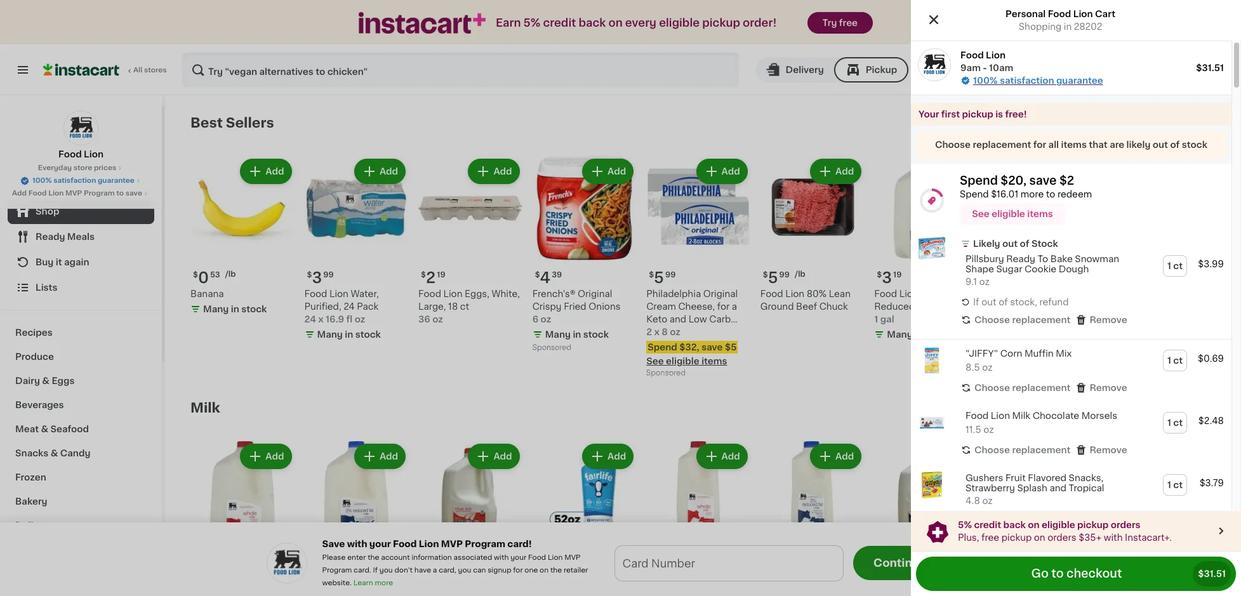 Task type: describe. For each thing, give the bounding box(es) containing it.
of for stock
[[1020, 239, 1029, 248]]

view all (30+)
[[1060, 119, 1121, 128]]

0 vertical spatial out
[[1153, 140, 1168, 149]]

everyday
[[38, 165, 72, 172]]

produce link
[[8, 344, 154, 369]]

mvp inside please enter the account information associated with your food lion mvp program card. if you don't have a card, you can signup for one on the retailer website.
[[564, 554, 581, 561]]

program inside add food lion mvp program to save link
[[84, 190, 115, 197]]

save for $20,
[[1029, 175, 1057, 187]]

lists link
[[8, 275, 154, 300]]

reduced down continue
[[913, 574, 953, 583]]

spend for $5
[[648, 343, 677, 351]]

food up everyday store prices
[[58, 150, 82, 159]]

food lion 9am - 10am
[[960, 51, 1013, 72]]

$ 4 69 for fairlife 2% reduced fat ultra filtered milk
[[535, 555, 562, 569]]

99 inside $ 5 99 /lb
[[779, 271, 790, 278]]

go
[[1031, 568, 1049, 580]]

and inside 'philadelphia original cream cheese, for a keto and low carb lifestyle'
[[670, 315, 686, 323]]

value
[[1063, 302, 1087, 311]]

food lion milk, whole inside button
[[190, 574, 288, 583]]

if inside please enter the account information associated with your food lion mvp program card. if you don't have a card, you can signup for one on the retailer website.
[[373, 567, 378, 574]]

in down food lion milk, 2% reduced fat 1 gal
[[915, 330, 923, 339]]

1 choose replacement button from the top
[[960, 314, 1071, 326]]

4.8
[[966, 497, 980, 506]]

(30+)
[[1096, 119, 1121, 128]]

gushers fruit flavored snacks, strawberry splash and tropical image
[[919, 472, 945, 498]]

original inside king's hawaiian original hawaiian sweet rolls 12pk 12 x 1 oz many in stock
[[1102, 302, 1137, 311]]

fairlife for ultra
[[532, 574, 560, 583]]

$2.79 per pound element
[[988, 265, 1092, 287]]

free inside 5% credit back on eligible pickup orders plus, free pickup on orders $35+ with instacart+.
[[981, 533, 999, 542]]

milk, inside food lion milk, chocolate
[[1149, 574, 1169, 583]]

add food lion mvp program to save
[[12, 190, 142, 197]]

food inside food lion 80% lean ground beef chuck
[[760, 289, 783, 298]]

earn
[[496, 18, 521, 28]]

redeem
[[1058, 190, 1092, 199]]

choose replacement inside promotion-wrapper element
[[974, 316, 1071, 324]]

stock down onions
[[583, 330, 609, 339]]

remove button for "jiffy" corn muffin mix
[[1076, 382, 1127, 394]]

ready
[[1006, 255, 1035, 263]]

food up shop
[[28, 190, 47, 197]]

pickup left is
[[962, 110, 993, 119]]

3 up purified,
[[312, 270, 322, 285]]

oz inside pillsbury ready to bake snowman shape sugar cookie dough 9.1 oz
[[979, 278, 990, 286]]

food lion water, purified, 24 pack 24 x 16.9 fl oz
[[304, 289, 379, 323]]

4 for 1
[[540, 555, 550, 569]]

onions
[[589, 302, 621, 311]]

morsels
[[1082, 411, 1117, 420]]

milk inside food lion milk chocolate morsels 11.5 oz
[[1012, 411, 1030, 420]]

orders for get free delivery on next 3 orders •
[[655, 568, 692, 578]]

stock right likely
[[1182, 140, 1207, 149]]

stock up the "jiffy" corn muffin mix image
[[925, 330, 951, 339]]

snacks,
[[1069, 474, 1103, 483]]

eligible inside button
[[992, 209, 1025, 218]]

on left every
[[608, 18, 623, 28]]

80%
[[807, 289, 827, 298]]

$4.99 element
[[1102, 265, 1206, 287]]

food inside personal food lion cart shopping in 28202
[[1048, 10, 1071, 18]]

18
[[448, 302, 458, 311]]

orders for 5% credit back on eligible pickup orders plus, free pickup on orders $35+ with instacart+.
[[1111, 520, 1141, 529]]

see inside spend $32, save $5 see eligible items
[[646, 356, 664, 365]]

have
[[414, 567, 431, 574]]

$ up milk, 2% reduced fat
[[877, 556, 882, 563]]

99 for 3
[[323, 271, 334, 278]]

many in stock inside product group
[[203, 304, 267, 313]]

x inside food lion water, purified, 24 pack 24 x 16.9 fl oz
[[318, 315, 324, 323]]

replacement down is
[[973, 140, 1031, 149]]

"jiffy" corn muffin mix image
[[919, 347, 945, 374]]

0 vertical spatial mvp
[[65, 190, 82, 197]]

remove for "jiffy" corn muffin mix
[[1090, 384, 1127, 392]]

1 ct button for $2.48
[[1164, 413, 1186, 433]]

pickup up go
[[1002, 533, 1032, 542]]

69 for chocolate
[[1008, 556, 1018, 563]]

eggs,
[[465, 289, 489, 298]]

learn
[[353, 580, 373, 587]]

to down prices
[[116, 190, 124, 197]]

whole inside product group
[[715, 574, 743, 583]]

1 inside food lion milk, 2% reduced fat 1 gal
[[874, 315, 878, 323]]

king's hawaiian original hawaiian sweet rolls 12pk 12 x 1 oz many in stock
[[1102, 289, 1180, 351]]

2 down keto
[[646, 327, 652, 336]]

dough
[[1059, 265, 1089, 274]]

rd
[[1043, 65, 1057, 74]]

for inside please enter the account information associated with your food lion mvp program card. if you don't have a card, you can signup for one on the retailer website.
[[513, 567, 523, 574]]

item carousel region containing 2
[[190, 395, 1206, 596]]

$ inside $ 0 53
[[193, 271, 198, 278]]

1 horizontal spatial satisfaction
[[1000, 76, 1054, 85]]

5% inside 5% credit back on eligible pickup orders plus, free pickup on orders $35+ with instacart+.
[[958, 520, 972, 529]]

please enter the account information associated with your food lion mvp program card. if you don't have a card, you can signup for one on the retailer website.
[[322, 554, 588, 587]]

food inside food lion water, purified, 24 pack 24 x 16.9 fl oz
[[304, 289, 327, 298]]

more button
[[829, 563, 879, 583]]

4 for 5
[[540, 270, 550, 285]]

associated
[[454, 554, 492, 561]]

chocolate for food lion milk, chocolate
[[1102, 587, 1149, 596]]

100% inside '100% satisfaction guarantee' link
[[973, 76, 998, 85]]

spend for $2
[[960, 175, 998, 187]]

oz inside "jiffy" corn muffin mix 8.5 oz
[[982, 363, 993, 372]]

shop
[[36, 207, 59, 216]]

pack inside food lion chicken boneless breast value pack
[[988, 315, 1010, 323]]

product group containing "jiffy" corn muffin mix
[[911, 340, 1232, 402]]

0 horizontal spatial credit
[[543, 18, 576, 28]]

again
[[64, 257, 89, 266]]

2% inside the food lion milk, 2% reduced fat button
[[829, 574, 843, 583]]

lion inside food lion milk, 2% reduced fat 1 gal
[[899, 289, 918, 298]]

milk, whole
[[418, 574, 469, 583]]

"jiffy" corn muffin mix 8.5 oz
[[966, 349, 1072, 372]]

go to checkout
[[1031, 568, 1122, 580]]

cheese,
[[678, 302, 715, 311]]

lists
[[36, 283, 57, 292]]

personal food lion cart shopping in 28202
[[1006, 10, 1115, 31]]

remove button for food lion milk chocolate morsels
[[1076, 444, 1127, 457]]

snacks & candy
[[15, 449, 90, 457]]

5 for $ 5 99
[[654, 270, 664, 285]]

view for /lb
[[1060, 119, 1082, 128]]

if inside promotion-wrapper element
[[973, 298, 979, 307]]

choose replacement for muffin
[[974, 384, 1071, 392]]

2% down continue
[[897, 574, 911, 583]]

3 up food lion milk, 2% reduced fat 1 gal
[[882, 270, 892, 285]]

meat & seafood
[[15, 424, 89, 433]]

lion inside food lion 9am - 10am
[[986, 51, 1006, 60]]

king's
[[1102, 289, 1129, 298]]

gushers
[[966, 474, 1003, 483]]

$ inside '$ 3 99'
[[307, 271, 312, 278]]

0 vertical spatial your
[[369, 540, 391, 548]]

food lion milk, 2% reduced fat 1 gal
[[874, 289, 957, 323]]

on inside please enter the account information associated with your food lion mvp program card. if you don't have a card, you can signup for one on the retailer website.
[[540, 567, 549, 574]]

of for stock,
[[999, 298, 1008, 307]]

100% satisfaction guarantee inside "button"
[[32, 177, 135, 184]]

lion inside product group
[[671, 574, 690, 583]]

prices
[[94, 165, 116, 172]]

free for get free delivery on next 3 orders •
[[526, 568, 549, 578]]

view all (50+) button
[[1055, 395, 1135, 421]]

many down crispy
[[545, 330, 571, 339]]

corn
[[1000, 349, 1022, 358]]

1 vertical spatial orders
[[1048, 533, 1076, 542]]

$ right close image
[[991, 556, 996, 563]]

$ inside $ 4 39
[[535, 271, 540, 278]]

free for try free
[[839, 18, 858, 27]]

1 vertical spatial mvp
[[441, 540, 463, 548]]

19 for 36 oz
[[437, 271, 445, 278]]

1 vertical spatial spend
[[960, 190, 989, 199]]

choose replacement button for corn
[[960, 382, 1071, 394]]

0 horizontal spatial 5%
[[523, 18, 540, 28]]

on down gushers fruit flavored snacks, strawberry splash and tropical 4.8 oz on the right bottom of page
[[1028, 520, 1040, 529]]

your inside please enter the account information associated with your food lion mvp program card. if you don't have a card, you can signup for one on the retailer website.
[[510, 554, 526, 561]]

food down please
[[304, 574, 327, 583]]

frozen link
[[8, 465, 154, 489]]

recipes link
[[8, 320, 154, 344]]

lion inside food lion milk chocolate morsels 11.5 oz
[[991, 411, 1010, 420]]

2 whole from the left
[[441, 574, 469, 583]]

2 right the shape
[[996, 270, 1005, 285]]

1 horizontal spatial guarantee
[[1056, 76, 1103, 85]]

$5.99 per pound element
[[760, 265, 864, 287]]

fairlife 2% reduced fat ultra filtered milk
[[532, 574, 635, 596]]

food inside food lion chicken boneless breast value pack
[[988, 289, 1011, 298]]

in down fl at the left of page
[[345, 330, 353, 339]]

sweet
[[1102, 315, 1130, 323]]

pillsbury ready to bake snowman shape sugar cookie dough image
[[919, 235, 945, 262]]

oz inside food lion eggs, white, large, 18 ct 36 oz
[[432, 315, 443, 323]]

guarantee inside "button"
[[98, 177, 135, 184]]

3 left please
[[312, 555, 322, 569]]

$3.79
[[1200, 479, 1224, 488]]

save for $32,
[[702, 343, 723, 351]]

to right go
[[1051, 568, 1064, 580]]

1 ct for $3.99
[[1167, 262, 1183, 270]]

fairlife for filtered
[[988, 574, 1016, 583]]

pickup button
[[834, 57, 909, 83]]

/lb for 5
[[795, 270, 805, 278]]

0 vertical spatial $31.51
[[1196, 63, 1224, 72]]

•
[[695, 568, 699, 578]]

fat inside fairlife 2% reduced fat ultra filtered milk
[[621, 574, 635, 583]]

2% inside fairlife 2% chocolate ultra filtered milk
[[1018, 574, 1032, 583]]

ct for gushers fruit flavored snacks, strawberry splash and tropical
[[1173, 481, 1183, 490]]

continue
[[873, 558, 926, 568]]

x inside king's hawaiian original hawaiian sweet rolls 12pk 12 x 1 oz many in stock
[[1114, 327, 1119, 336]]

in inside king's hawaiian original hawaiian sweet rolls 12pk 12 x 1 oz many in stock
[[1143, 343, 1151, 351]]

1 ct for $2.48
[[1167, 418, 1183, 427]]

french's® original crispy fried onions 6 oz
[[532, 289, 621, 323]]

many in stock for $ 4 39
[[545, 330, 609, 339]]

replacement for first the "choose replacement" button from the top of the page
[[1012, 316, 1071, 324]]

ct for "jiffy" corn muffin mix
[[1173, 356, 1183, 365]]

choose for corn the "choose replacement" button
[[974, 384, 1010, 392]]

79 for milk, whole
[[437, 556, 446, 563]]

1 horizontal spatial x
[[654, 327, 659, 336]]

10am
[[989, 63, 1013, 72]]

low
[[689, 315, 707, 323]]

fl
[[346, 315, 352, 323]]

instacart logo image
[[43, 62, 119, 77]]

stock up mix
[[1039, 330, 1065, 339]]

oz inside king's hawaiian original hawaiian sweet rolls 12pk 12 x 1 oz many in stock
[[1127, 327, 1138, 336]]

replacement for corn the "choose replacement" button
[[1012, 384, 1071, 392]]

store
[[73, 165, 92, 172]]

many in stock up "muffin"
[[1001, 330, 1065, 339]]

many down 'gal'
[[887, 330, 913, 339]]

french's®
[[532, 289, 575, 298]]

1 vertical spatial all
[[1048, 140, 1059, 149]]

beef
[[796, 302, 817, 311]]

1 ct button for $3.99
[[1164, 256, 1186, 276]]

for inside 'philadelphia original cream cheese, for a keto and low carb lifestyle'
[[717, 302, 730, 311]]

snacks & candy link
[[8, 441, 154, 465]]

19 for 1 gal
[[893, 271, 902, 278]]

2% right learn
[[373, 574, 387, 583]]

your
[[919, 110, 939, 119]]

(50+)
[[1096, 403, 1121, 412]]

oz inside food lion milk chocolate morsels 11.5 oz
[[983, 425, 994, 434]]

stock down food lion water, purified, 24 pack 24 x 16.9 fl oz
[[355, 330, 381, 339]]

many inside king's hawaiian original hawaiian sweet rolls 12pk 12 x 1 oz many in stock
[[1115, 343, 1141, 351]]

pickup up $35+ at the bottom right
[[1077, 520, 1109, 529]]

2 horizontal spatial items
[[1061, 140, 1087, 149]]

0 vertical spatial hawaiian
[[1132, 289, 1172, 298]]

lion inside food lion 80% lean ground beef chuck
[[785, 289, 804, 298]]

snacks
[[15, 449, 48, 457]]

free!
[[1005, 110, 1027, 119]]

in up "muffin"
[[1029, 330, 1037, 339]]

information
[[412, 554, 452, 561]]

4 right close image
[[996, 555, 1006, 569]]

all
[[133, 67, 142, 74]]

/lb for 2
[[1021, 270, 1032, 278]]

eligible right every
[[659, 18, 700, 28]]

0 vertical spatial 100% satisfaction guarantee
[[973, 76, 1103, 85]]

lion inside food lion eggs, white, large, 18 ct 36 oz
[[443, 289, 462, 298]]

lion inside personal food lion cart shopping in 28202
[[1073, 10, 1093, 18]]

in down french's® original crispy fried onions 6 oz
[[573, 330, 581, 339]]

delivery button
[[755, 57, 834, 83]]

$ up have
[[421, 556, 426, 563]]

1 left the $3.79
[[1167, 481, 1171, 490]]

lion inside food lion chicken boneless breast value pack
[[1013, 289, 1032, 298]]

$ up the one
[[535, 556, 540, 563]]

credit inside 5% credit back on eligible pickup orders plus, free pickup on orders $35+ with instacart+.
[[974, 520, 1001, 529]]

1 vertical spatial hawaiian
[[1139, 302, 1180, 311]]

1 horizontal spatial $ 3 19
[[877, 270, 902, 285]]

view for 4
[[1060, 403, 1082, 412]]

original for onions
[[578, 289, 612, 298]]

0 horizontal spatial sponsored badge image
[[532, 344, 571, 351]]

mix
[[1056, 349, 1072, 358]]

food up the account
[[393, 540, 417, 548]]

eligible inside spend $32, save $5 see eligible items
[[666, 356, 699, 365]]

on up go
[[1034, 533, 1045, 542]]

pickup for pickup at 2226 park rd
[[944, 65, 978, 74]]

1 ct for $3.79
[[1167, 481, 1183, 490]]

0 horizontal spatial 19
[[323, 556, 332, 563]]

reduced inside button
[[760, 587, 801, 596]]

1 ct button for $0.69
[[1164, 351, 1186, 371]]

2% inside fairlife 2% reduced fat ultra filtered milk
[[562, 574, 576, 583]]

choose down first
[[935, 140, 971, 149]]

to inside spend $20, save $2 spend $16.01 more to redeem
[[1046, 190, 1055, 199]]

out for stock
[[1002, 239, 1018, 248]]

7 button
[[1164, 55, 1216, 85]]

pickup left order! at top
[[702, 18, 740, 28]]

instacart+.
[[1125, 533, 1172, 542]]

oz inside gushers fruit flavored snacks, strawberry splash and tropical 4.8 oz
[[982, 497, 993, 506]]

2226
[[992, 65, 1017, 74]]

frozen
[[15, 473, 46, 482]]

many up the corn
[[1001, 330, 1027, 339]]

water,
[[351, 289, 379, 298]]

3 left 29 in the bottom of the page
[[1110, 555, 1120, 569]]

remove for food lion milk chocolate morsels
[[1090, 446, 1127, 455]]

purified,
[[304, 302, 341, 311]]

0 vertical spatial 24
[[344, 302, 355, 311]]

$ 2 79 for whole
[[421, 555, 446, 569]]

program inside please enter the account information associated with your food lion mvp program card. if you don't have a card, you can signup for one on the retailer website.
[[322, 567, 352, 574]]

2 for food lion eggs, white, large, 18 ct
[[426, 270, 436, 285]]

0 horizontal spatial 24
[[304, 315, 316, 323]]

deli link
[[8, 513, 154, 537]]

with inside 5% credit back on eligible pickup orders plus, free pickup on orders $35+ with instacart+.
[[1104, 533, 1123, 542]]

choose for first the "choose replacement" button from the top of the page
[[974, 316, 1010, 324]]

7
[[1197, 65, 1202, 74]]

$ inside '$ 1 89'
[[649, 556, 654, 563]]

sugar
[[996, 265, 1022, 274]]

item carousel region containing 0
[[190, 110, 1206, 385]]

gal
[[880, 315, 894, 323]]

food lion logo image inside main content
[[266, 543, 307, 583]]

is
[[995, 110, 1003, 119]]

69 for reduced
[[552, 556, 562, 563]]

1 vertical spatial program
[[465, 540, 505, 548]]

$2
[[1059, 175, 1074, 187]]

remove inside promotion-wrapper element
[[1090, 316, 1127, 324]]

$ inside $ 5 99
[[649, 271, 654, 278]]

all stores
[[133, 67, 167, 74]]

eggs
[[52, 376, 75, 385]]

$ up 'gal'
[[877, 271, 882, 278]]

main content containing 0
[[0, 95, 1241, 596]]

food lion milk chocolate morsels button
[[966, 411, 1117, 421]]

choose replacement for milk
[[974, 446, 1071, 455]]

all for 4
[[1084, 403, 1094, 412]]

shape
[[966, 265, 994, 274]]

boneless
[[988, 302, 1029, 311]]

spend $32, save $5 see eligible items
[[646, 343, 737, 365]]

& for dairy
[[42, 376, 50, 385]]

see eligible items
[[972, 209, 1053, 218]]

view all (30+) button
[[1055, 110, 1135, 136]]



Task type: locate. For each thing, give the bounding box(es) containing it.
pickup inside popup button
[[944, 65, 978, 74]]

3 1 ct from the top
[[1167, 418, 1183, 427]]

2 for milk, 2% reduced fat
[[882, 555, 891, 569]]

2 horizontal spatial for
[[1033, 140, 1046, 149]]

see inside button
[[972, 209, 990, 218]]

$1.89 element
[[760, 550, 864, 572]]

chocolate inside food lion milk, chocolate
[[1102, 587, 1149, 596]]

0 vertical spatial of
[[1170, 140, 1180, 149]]

2 /lb from the left
[[795, 270, 805, 278]]

0 vertical spatial pack
[[357, 302, 379, 311]]

many in stock for $ 3 99
[[317, 330, 381, 339]]

1 horizontal spatial the
[[550, 567, 562, 574]]

0 vertical spatial satisfaction
[[1000, 76, 1054, 85]]

stock inside product group
[[241, 304, 267, 313]]

original up onions
[[578, 289, 612, 298]]

0 horizontal spatial $ 3 19
[[307, 555, 332, 569]]

ct inside promotion-wrapper element
[[1173, 262, 1183, 270]]

original inside 'philadelphia original cream cheese, for a keto and low carb lifestyle'
[[703, 289, 738, 298]]

79 for milk, 2% reduced fat
[[893, 556, 902, 563]]

$ 2 79 up milk, whole
[[421, 555, 446, 569]]

2 product group from the top
[[911, 340, 1232, 402]]

food down $3.19 'element'
[[190, 574, 213, 583]]

$ up philadelphia
[[649, 271, 654, 278]]

1 inside promotion-wrapper element
[[1167, 262, 1171, 270]]

food inside food lion milk, 2% reduced fat 1 gal
[[874, 289, 897, 298]]

0 horizontal spatial ultra
[[532, 587, 553, 596]]

$3.99
[[1198, 260, 1224, 269]]

replacement
[[973, 140, 1031, 149], [1012, 316, 1071, 324], [1012, 384, 1071, 392], [1012, 446, 1071, 455]]

2 vertical spatial chocolate
[[1102, 587, 1149, 596]]

100% inside 100% satisfaction guarantee "button"
[[32, 177, 52, 184]]

with inside please enter the account information associated with your food lion mvp program card. if you don't have a card, you can signup for one on the retailer website.
[[494, 554, 509, 561]]

the
[[368, 554, 379, 561], [550, 567, 562, 574]]

0 horizontal spatial food lion logo image
[[63, 110, 99, 146]]

mvp up retailer
[[564, 554, 581, 561]]

$ 2 79 /lb
[[991, 270, 1032, 285]]

2 horizontal spatial x
[[1114, 327, 1119, 336]]

food lion milk, 2% reduced fat down $1.89 element
[[760, 574, 843, 596]]

order!
[[743, 18, 777, 28]]

2% down pillsbury ready to bake snowman shape sugar cookie dough image
[[943, 289, 957, 298]]

original up carb
[[703, 289, 738, 298]]

0 vertical spatial &
[[42, 376, 50, 385]]

2 ultra from the left
[[988, 587, 1009, 596]]

0 vertical spatial all
[[1084, 119, 1094, 128]]

food lion logo image left please
[[266, 543, 307, 583]]

add inside add food lion mvp program to save link
[[12, 190, 27, 197]]

1 5 from the left
[[654, 270, 664, 285]]

$
[[193, 271, 198, 278], [421, 271, 426, 278], [649, 271, 654, 278], [877, 271, 882, 278], [307, 271, 312, 278], [535, 271, 540, 278], [763, 271, 768, 278], [991, 271, 996, 278], [421, 556, 426, 563], [649, 556, 654, 563], [877, 556, 882, 563], [307, 556, 312, 563], [535, 556, 540, 563], [991, 556, 996, 563], [1105, 556, 1110, 563]]

remove button up 12
[[1076, 314, 1127, 326]]

food lion milk, 2% reduced fat inside button
[[760, 574, 843, 596]]

1 horizontal spatial 99
[[665, 271, 676, 278]]

1 vertical spatial choose replacement button
[[960, 382, 1071, 394]]

fruit
[[1005, 474, 1026, 483]]

oz down rolls
[[1127, 327, 1138, 336]]

1 horizontal spatial for
[[717, 302, 730, 311]]

muffin
[[1025, 349, 1054, 358]]

fat inside food lion milk, 2% reduced fat 1 gal
[[917, 302, 931, 311]]

0 vertical spatial choose replacement button
[[960, 314, 1071, 326]]

see eligible items button
[[960, 203, 1065, 225]]

all for /lb
[[1084, 119, 1094, 128]]

99
[[665, 271, 676, 278], [323, 271, 334, 278], [779, 271, 790, 278]]

many in stock for $ 3 19
[[887, 330, 951, 339]]

1 down 12pk
[[1167, 356, 1171, 365]]

0 vertical spatial back
[[579, 18, 606, 28]]

0 vertical spatial and
[[670, 315, 686, 323]]

1 vertical spatial $31.51
[[1198, 569, 1226, 578]]

1 ct left $3.99
[[1167, 262, 1183, 270]]

0 horizontal spatial your
[[369, 540, 391, 548]]

stock,
[[1010, 298, 1037, 307]]

in left the 28202
[[1064, 22, 1072, 31]]

oz right 8
[[670, 327, 680, 336]]

0 horizontal spatial free
[[526, 568, 549, 578]]

0 horizontal spatial save
[[125, 190, 142, 197]]

$ 3 19
[[877, 270, 902, 285], [307, 555, 332, 569]]

0 vertical spatial save
[[1029, 175, 1057, 187]]

1 vertical spatial save
[[125, 190, 142, 197]]

2 vertical spatial free
[[526, 568, 549, 578]]

food inside product group
[[646, 574, 669, 583]]

items inside button
[[1027, 209, 1053, 218]]

$ up large,
[[421, 271, 426, 278]]

1 ct button
[[1164, 256, 1186, 276], [1164, 351, 1186, 371], [1164, 413, 1186, 433], [1164, 475, 1186, 495]]

in down the $0.53 per pound element
[[231, 304, 239, 313]]

2 remove button from the top
[[1076, 382, 1127, 394]]

1 vertical spatial more
[[375, 580, 393, 587]]

replacement inside promotion-wrapper element
[[1012, 316, 1071, 324]]

orders left $35+ at the bottom right
[[1048, 533, 1076, 542]]

ultra inside fairlife 2% chocolate ultra filtered milk
[[988, 587, 1009, 596]]

eligible down '$16.01'
[[992, 209, 1025, 218]]

3 whole from the left
[[715, 574, 743, 583]]

for
[[1033, 140, 1046, 149], [717, 302, 730, 311], [513, 567, 523, 574]]

chocolate for food lion milk chocolate morsels 11.5 oz
[[1033, 411, 1079, 420]]

36
[[418, 315, 430, 323]]

ground
[[760, 302, 794, 311]]

keto
[[646, 315, 667, 323]]

12
[[1102, 327, 1112, 336]]

milk inside main content
[[190, 401, 220, 414]]

out for stock,
[[982, 298, 996, 307]]

2 horizontal spatial save
[[1029, 175, 1057, 187]]

you
[[379, 567, 393, 574], [458, 567, 471, 574]]

fairlife down the one
[[532, 574, 560, 583]]

2 food lion milk, whole from the left
[[646, 574, 743, 583]]

card!
[[507, 540, 532, 548]]

1 ct button for $3.79
[[1164, 475, 1186, 495]]

0 horizontal spatial whole
[[259, 574, 288, 583]]

oz right 11.5
[[983, 425, 994, 434]]

1 horizontal spatial free
[[839, 18, 858, 27]]

rolls
[[1132, 315, 1154, 323]]

food up purified,
[[304, 289, 327, 298]]

stock down 12pk
[[1153, 343, 1179, 351]]

product group containing 0
[[190, 156, 294, 318]]

carb
[[709, 315, 731, 323]]

replacement up food lion milk chocolate morsels 'button'
[[1012, 384, 1071, 392]]

learn more
[[353, 580, 393, 587]]

& left candy
[[51, 449, 58, 457]]

service type group
[[755, 57, 909, 83]]

many down 16.9
[[317, 330, 343, 339]]

4 left the 39
[[540, 270, 550, 285]]

for up carb
[[717, 302, 730, 311]]

0
[[198, 270, 209, 285]]

2 99 from the left
[[323, 271, 334, 278]]

food down $1.89 element
[[760, 574, 783, 583]]

1 remove from the top
[[1090, 316, 1127, 324]]

choose replacement up fruit
[[974, 446, 1071, 455]]

1 $ 2 79 from the left
[[421, 555, 446, 569]]

1 left $2.48 in the right bottom of the page
[[1167, 418, 1171, 427]]

2% inside food lion milk, 2% reduced fat 1 gal
[[943, 289, 957, 298]]

1 1 ct from the top
[[1167, 262, 1183, 270]]

food lion milk chocolate morsels image
[[919, 410, 945, 436]]

1 down sweet
[[1121, 327, 1125, 336]]

see up likely
[[972, 209, 990, 218]]

reduced inside food lion milk, 2% reduced fat 1 gal
[[874, 302, 915, 311]]

replacement for the "choose replacement" button related to lion
[[1012, 446, 1071, 455]]

close image
[[958, 555, 971, 568]]

5 for $ 5 99 /lb
[[768, 270, 778, 285]]

and up lifestyle
[[670, 315, 686, 323]]

/lb inside the $0.53 per pound element
[[225, 270, 236, 278]]

0 vertical spatial 100%
[[973, 76, 998, 85]]

2
[[426, 270, 436, 285], [996, 270, 1005, 285], [646, 327, 652, 336], [426, 555, 436, 569], [882, 555, 891, 569]]

$2.48
[[1198, 417, 1224, 425]]

1 horizontal spatial food lion milk, 2% reduced fat
[[760, 574, 843, 596]]

2 vertical spatial remove
[[1090, 446, 1127, 455]]

$ 3 29
[[1105, 555, 1131, 569]]

0 vertical spatial $ 3 19
[[877, 270, 902, 285]]

0 horizontal spatial 5
[[654, 270, 664, 285]]

your down card!
[[510, 554, 526, 561]]

1 $ 4 69 from the left
[[535, 555, 562, 569]]

filtered down delivery
[[556, 587, 590, 596]]

0 horizontal spatial see
[[646, 356, 664, 365]]

& for snacks
[[51, 449, 58, 457]]

1 vertical spatial your
[[510, 554, 526, 561]]

1 horizontal spatial of
[[1020, 239, 1029, 248]]

ct for food lion milk chocolate morsels
[[1173, 418, 1183, 427]]

$ left the 39
[[535, 271, 540, 278]]

lifestyle
[[646, 327, 685, 336]]

best
[[190, 116, 223, 129]]

breast
[[1032, 302, 1061, 311]]

0 vertical spatial choose replacement
[[974, 316, 1071, 324]]

3 remove button from the top
[[1076, 444, 1127, 457]]

more inside spend $20, save $2 spend $16.01 more to redeem
[[1021, 190, 1044, 199]]

99 inside $ 5 99
[[665, 271, 676, 278]]

$ inside $ 5 99 /lb
[[763, 271, 768, 278]]

2 choose replacement button from the top
[[960, 382, 1071, 394]]

satisfaction inside "button"
[[53, 177, 96, 184]]

replacement down food lion milk chocolate morsels 11.5 oz
[[1012, 446, 1071, 455]]

choose replacement button up fruit
[[960, 444, 1071, 457]]

remove
[[1090, 316, 1127, 324], [1090, 384, 1127, 392], [1090, 446, 1127, 455]]

more inside main content
[[375, 580, 393, 587]]

the up card.
[[368, 554, 379, 561]]

0 vertical spatial view
[[1060, 119, 1082, 128]]

2 $ 4 69 from the left
[[991, 555, 1018, 569]]

food inside food lion 9am - 10am
[[960, 51, 984, 60]]

you left can
[[458, 567, 471, 574]]

2 1 ct from the top
[[1167, 356, 1183, 365]]

$ 4 69 left go
[[991, 555, 1018, 569]]

mvp up information
[[441, 540, 463, 548]]

1 horizontal spatial items
[[1027, 209, 1053, 218]]

a inside 'philadelphia original cream cheese, for a keto and low carb lifestyle'
[[732, 302, 737, 311]]

4 1 ct from the top
[[1167, 481, 1183, 490]]

0 horizontal spatial pickup
[[866, 65, 897, 74]]

Card Number text field
[[615, 546, 843, 581]]

0 vertical spatial for
[[1033, 140, 1046, 149]]

sponsored badge image
[[532, 344, 571, 351], [646, 369, 685, 377]]

2 horizontal spatial original
[[1102, 302, 1137, 311]]

oz right fl at the left of page
[[355, 315, 365, 323]]

that
[[1089, 140, 1108, 149]]

$ 4 39
[[535, 270, 562, 285]]

pickup for pickup
[[866, 65, 897, 74]]

3 choose replacement from the top
[[974, 446, 1071, 455]]

4 right the one
[[540, 555, 550, 569]]

3 inside get free delivery on next 3 orders •
[[645, 568, 653, 578]]

1 item carousel region from the top
[[190, 110, 1206, 385]]

free right get
[[526, 568, 549, 578]]

original for for
[[703, 289, 738, 298]]

ct left $0.69
[[1173, 356, 1183, 365]]

3 product group from the top
[[911, 402, 1232, 464]]

save inside spend $20, save $2 spend $16.01 more to redeem
[[1029, 175, 1057, 187]]

0 vertical spatial sponsored badge image
[[532, 344, 571, 351]]

4 1 ct button from the top
[[1164, 475, 1186, 495]]

product group
[[911, 227, 1232, 334], [911, 340, 1232, 402], [911, 402, 1232, 464]]

0 horizontal spatial 69
[[552, 556, 562, 563]]

100% down everyday
[[32, 177, 52, 184]]

0 horizontal spatial /lb
[[225, 270, 236, 278]]

0 horizontal spatial back
[[579, 18, 606, 28]]

ct left $3.99
[[1173, 262, 1183, 270]]

free
[[839, 18, 858, 27], [981, 533, 999, 542], [526, 568, 549, 578]]

original inside french's® original crispy fried onions 6 oz
[[578, 289, 612, 298]]

3
[[882, 270, 892, 285], [312, 270, 322, 285], [312, 555, 322, 569], [1110, 555, 1120, 569], [645, 568, 653, 578]]

2 vertical spatial choose replacement button
[[960, 444, 1071, 457]]

2 you from the left
[[458, 567, 471, 574]]

1 ultra from the left
[[532, 587, 553, 596]]

ct inside food lion eggs, white, large, 18 ct 36 oz
[[460, 302, 469, 311]]

2 vertical spatial remove button
[[1076, 444, 1127, 457]]

0 vertical spatial a
[[732, 302, 737, 311]]

fairlife inside fairlife 2% reduced fat ultra filtered milk
[[532, 574, 560, 583]]

website.
[[322, 580, 352, 587]]

0 horizontal spatial with
[[347, 540, 367, 548]]

food up large,
[[418, 289, 441, 298]]

1 horizontal spatial out
[[1002, 239, 1018, 248]]

1 ct inside promotion-wrapper element
[[1167, 262, 1183, 270]]

of
[[1170, 140, 1180, 149], [1020, 239, 1029, 248], [999, 298, 1008, 307]]

2 view from the top
[[1060, 403, 1082, 412]]

all
[[1084, 119, 1094, 128], [1048, 140, 1059, 149], [1084, 403, 1094, 412]]

sponsored badge image down spend $32, save $5 see eligible items
[[646, 369, 685, 377]]

2 5 from the left
[[768, 270, 778, 285]]

milk, inside food lion milk, 2% reduced fat 1 gal
[[921, 289, 941, 298]]

item carousel region
[[190, 110, 1206, 385], [190, 395, 1206, 596]]

0 horizontal spatial if
[[373, 567, 378, 574]]

3 right next
[[645, 568, 653, 578]]

chocolate down $ 3 29
[[1102, 587, 1149, 596]]

/lb inside $ 5 99 /lb
[[795, 270, 805, 278]]

0 horizontal spatial mvp
[[65, 190, 82, 197]]

product group containing 1
[[646, 441, 750, 596]]

white,
[[492, 289, 520, 298]]

pack inside food lion water, purified, 24 pack 24 x 16.9 fl oz
[[357, 302, 379, 311]]

24
[[344, 302, 355, 311], [304, 315, 316, 323]]

fat inside button
[[803, 587, 817, 596]]

1 ct for $0.69
[[1167, 356, 1183, 365]]

$ inside $ 3 29
[[1105, 556, 1110, 563]]

1 horizontal spatial 5%
[[958, 520, 972, 529]]

$ inside $ 2 79 /lb
[[991, 271, 996, 278]]

2 vertical spatial of
[[999, 298, 1008, 307]]

3 /lb from the left
[[1021, 270, 1032, 278]]

main content
[[0, 95, 1241, 596]]

in inside personal food lion cart shopping in 28202
[[1064, 22, 1072, 31]]

food down '$ 1 89'
[[646, 574, 669, 583]]

12pk
[[1156, 315, 1178, 323]]

of right likely
[[1170, 140, 1180, 149]]

1 horizontal spatial sponsored badge image
[[646, 369, 685, 377]]

product group
[[190, 156, 294, 318], [304, 156, 408, 343], [418, 156, 522, 325], [532, 156, 636, 355], [646, 156, 750, 380], [760, 156, 864, 313], [874, 156, 978, 343], [988, 156, 1092, 343], [1102, 156, 1206, 367], [190, 441, 294, 596], [304, 441, 408, 596], [418, 441, 522, 596], [532, 441, 636, 596], [646, 441, 750, 596], [760, 441, 864, 596], [874, 441, 978, 596], [988, 441, 1092, 596]]

3 1 ct button from the top
[[1164, 413, 1186, 433]]

0 horizontal spatial 79
[[437, 556, 446, 563]]

None search field
[[182, 52, 739, 88]]

and inside gushers fruit flavored snacks, strawberry splash and tropical 4.8 oz
[[1050, 484, 1066, 493]]

all left (30+)
[[1084, 119, 1094, 128]]

1 choose replacement from the top
[[974, 316, 1071, 324]]

2 vertical spatial all
[[1084, 403, 1094, 412]]

original up sweet
[[1102, 302, 1137, 311]]

1 ct left $2.48 in the right bottom of the page
[[1167, 418, 1183, 427]]

a inside please enter the account information associated with your food lion mvp program card. if you don't have a card, you can signup for one on the retailer website.
[[433, 567, 437, 574]]

1 inside product group
[[654, 555, 660, 569]]

oz right the 36
[[432, 315, 443, 323]]

1 vertical spatial choose replacement
[[974, 384, 1071, 392]]

1 food lion milk, 2% reduced fat from the left
[[304, 574, 387, 596]]

food lion image
[[919, 49, 950, 81]]

remove button up snacks, at the bottom of the page
[[1076, 444, 1127, 457]]

reduced down 'website.'
[[304, 587, 345, 596]]

food lion milk, 2% reduced fat down card.
[[304, 574, 387, 596]]

view
[[1060, 119, 1082, 128], [1060, 403, 1082, 412]]

whole inside button
[[259, 574, 288, 583]]

many down the 'banana'
[[203, 304, 229, 313]]

if up learn more
[[373, 567, 378, 574]]

lion inside please enter the account information associated with your food lion mvp program card. if you don't have a card, you can signup for one on the retailer website.
[[548, 554, 563, 561]]

2 food lion milk, 2% reduced fat from the left
[[760, 574, 843, 596]]

lion inside food lion milk, chocolate
[[1127, 574, 1146, 583]]

pillsbury
[[966, 255, 1004, 263]]

product group containing food lion milk chocolate morsels
[[911, 402, 1232, 464]]

$ 5 99
[[649, 270, 676, 285]]

hawaiian down $4.99 element
[[1132, 289, 1172, 298]]

99 inside '$ 3 99'
[[323, 271, 334, 278]]

items down $5
[[702, 356, 727, 365]]

16.9
[[326, 315, 344, 323]]

2% down retailer
[[562, 574, 576, 583]]

1 you from the left
[[379, 567, 393, 574]]

3 choose replacement button from the top
[[960, 444, 1071, 457]]

1 horizontal spatial mvp
[[441, 540, 463, 548]]

0 vertical spatial see
[[972, 209, 990, 218]]

3 remove from the top
[[1090, 446, 1127, 455]]

79 inside $ 2 79 /lb
[[1007, 271, 1016, 278]]

oz inside food lion water, purified, 24 pack 24 x 16.9 fl oz
[[355, 315, 365, 323]]

mvp down 100% satisfaction guarantee "button"
[[65, 190, 82, 197]]

53
[[210, 271, 220, 278]]

1 vertical spatial $ 3 19
[[307, 555, 332, 569]]

2 $ 2 79 from the left
[[877, 555, 902, 569]]

3 99 from the left
[[779, 271, 790, 278]]

2 horizontal spatial program
[[465, 540, 505, 548]]

sponsored badge image down 6
[[532, 344, 571, 351]]

1 fairlife from the left
[[532, 574, 560, 583]]

recipes
[[15, 328, 53, 337]]

$ inside $ 2 19
[[421, 271, 426, 278]]

1 /lb from the left
[[225, 270, 236, 278]]

1 whole from the left
[[259, 574, 288, 583]]

likely out of stock
[[973, 239, 1058, 248]]

view all (50+)
[[1060, 403, 1121, 412]]

1 food lion milk, whole from the left
[[190, 574, 288, 583]]

choose replacement for all items that are likely out of stock
[[935, 140, 1207, 149]]

$20,
[[1001, 175, 1027, 187]]

cart
[[1095, 10, 1115, 18]]

1 ct button left the $3.79
[[1164, 475, 1186, 495]]

1 horizontal spatial a
[[732, 302, 737, 311]]

2 horizontal spatial out
[[1153, 140, 1168, 149]]

get
[[502, 568, 523, 578]]

1 filtered from the left
[[556, 587, 590, 596]]

0 vertical spatial food lion logo image
[[63, 110, 99, 146]]

1 1 ct button from the top
[[1164, 256, 1186, 276]]

89
[[662, 556, 672, 563]]

eligible inside 5% credit back on eligible pickup orders plus, free pickup on orders $35+ with instacart+.
[[1042, 520, 1075, 529]]

2 vertical spatial items
[[702, 356, 727, 365]]

$ 2 79
[[421, 555, 446, 569], [877, 555, 902, 569]]

2%
[[943, 289, 957, 298], [897, 574, 911, 583], [373, 574, 387, 583], [562, 574, 576, 583], [829, 574, 843, 583], [1018, 574, 1032, 583]]

lion inside food lion water, purified, 24 pack 24 x 16.9 fl oz
[[329, 289, 348, 298]]

1 vertical spatial a
[[433, 567, 437, 574]]

19
[[437, 271, 445, 278], [893, 271, 902, 278], [323, 556, 332, 563]]

more right learn
[[375, 580, 393, 587]]

x right 12
[[1114, 327, 1119, 336]]

2 item carousel region from the top
[[190, 395, 1206, 596]]

food lion logo image
[[63, 110, 99, 146], [266, 543, 307, 583]]

back inside 5% credit back on eligible pickup orders plus, free pickup on orders $35+ with instacart+.
[[1003, 520, 1026, 529]]

1 horizontal spatial original
[[703, 289, 738, 298]]

0 horizontal spatial a
[[433, 567, 437, 574]]

ultra
[[532, 587, 553, 596], [988, 587, 1009, 596]]

food lion logo image inside food lion link
[[63, 110, 99, 146]]

1 vertical spatial the
[[550, 567, 562, 574]]

spend $20, save $2 spend $16.01 more to redeem
[[960, 175, 1092, 199]]

free inside get free delivery on next 3 orders •
[[526, 568, 549, 578]]

0 vertical spatial free
[[839, 18, 858, 27]]

guarantee
[[1056, 76, 1103, 85], [98, 177, 135, 184]]

treatment tracker modal dialog
[[165, 550, 1232, 596]]

& for meat
[[41, 424, 48, 433]]

1 horizontal spatial 100%
[[973, 76, 998, 85]]

2 choose replacement from the top
[[974, 384, 1071, 392]]

orders inside get free delivery on next 3 orders •
[[655, 568, 692, 578]]

snowman
[[1075, 255, 1119, 263]]

19 inside $ 2 19
[[437, 271, 445, 278]]

/lb right 53
[[225, 270, 236, 278]]

next
[[617, 568, 643, 578]]

0 vertical spatial the
[[368, 554, 379, 561]]

many in stock down fl at the left of page
[[317, 330, 381, 339]]

tropical
[[1069, 484, 1104, 493]]

2 horizontal spatial 79
[[1007, 271, 1016, 278]]

79
[[1007, 271, 1016, 278], [437, 556, 446, 563], [893, 556, 902, 563]]

1 product group from the top
[[911, 227, 1232, 334]]

99 up purified,
[[323, 271, 334, 278]]

$ 4 69 for fairlife 2% chocolate ultra filtered milk
[[991, 555, 1018, 569]]

food down $ 3 29
[[1102, 574, 1125, 583]]

oz inside french's® original crispy fried onions 6 oz
[[541, 315, 551, 323]]

2 filtered from the left
[[1012, 587, 1046, 596]]

2 fairlife from the left
[[988, 574, 1016, 583]]

don't
[[394, 567, 413, 574]]

the left retailer
[[550, 567, 562, 574]]

choose replacement button for lion
[[960, 444, 1071, 457]]

2 remove from the top
[[1090, 384, 1127, 392]]

0 horizontal spatial 100% satisfaction guarantee
[[32, 177, 135, 184]]

1 99 from the left
[[665, 271, 676, 278]]

1 69 from the left
[[552, 556, 562, 563]]

1 inside king's hawaiian original hawaiian sweet rolls 12pk 12 x 1 oz many in stock
[[1121, 327, 1125, 336]]

1 horizontal spatial milk
[[1012, 411, 1030, 420]]

promotion-wrapper element
[[911, 164, 1232, 340]]

2 vertical spatial mvp
[[564, 554, 581, 561]]

0 horizontal spatial program
[[84, 190, 115, 197]]

spend
[[960, 175, 998, 187], [960, 190, 989, 199], [648, 343, 677, 351]]

1 remove button from the top
[[1076, 314, 1127, 326]]

likely
[[973, 239, 1000, 248]]

$ left please
[[307, 556, 312, 563]]

on right the one
[[540, 567, 549, 574]]

1 horizontal spatial your
[[510, 554, 526, 561]]

$ 0 53
[[193, 270, 220, 285]]

choose for the "choose replacement" button related to lion
[[974, 446, 1010, 455]]

2 1 ct button from the top
[[1164, 351, 1186, 371]]

reduced
[[874, 302, 915, 311], [913, 574, 953, 583], [578, 574, 619, 583], [304, 587, 345, 596], [760, 587, 801, 596]]

refund
[[1039, 298, 1069, 307]]

11.5
[[966, 425, 981, 434]]

filtered inside fairlife 2% chocolate ultra filtered milk
[[1012, 587, 1046, 596]]

choose inside promotion-wrapper element
[[974, 316, 1010, 324]]

2 for milk, whole
[[426, 555, 436, 569]]

1 horizontal spatial see
[[972, 209, 990, 218]]

2 down save with your food lion mvp program card!
[[426, 555, 436, 569]]

food up ground
[[760, 289, 783, 298]]

ct for pillsbury ready to bake snowman shape sugar cookie dough
[[1173, 262, 1183, 270]]

1 view from the top
[[1060, 119, 1082, 128]]

2 horizontal spatial 99
[[779, 271, 790, 278]]

$ 2 79 for 2%
[[877, 555, 902, 569]]

out
[[1153, 140, 1168, 149], [1002, 239, 1018, 248], [982, 298, 996, 307]]

$ left 53
[[193, 271, 198, 278]]

stock
[[1031, 239, 1058, 248]]

checkout
[[1066, 568, 1122, 580]]

x down purified,
[[318, 315, 324, 323]]

pillsbury ready to bake snowman shape sugar cookie dough 9.1 oz
[[966, 255, 1119, 286]]

1 horizontal spatial credit
[[974, 520, 1001, 529]]

2 69 from the left
[[1008, 556, 1018, 563]]

1 vertical spatial 100%
[[32, 177, 52, 184]]

food inside food lion eggs, white, large, 18 ct 36 oz
[[418, 289, 441, 298]]

spend left '$16.01'
[[960, 190, 989, 199]]

$0.53 per pound element
[[190, 265, 294, 287]]

$ 3 99
[[307, 270, 334, 285]]

filtered
[[556, 587, 590, 596], [1012, 587, 1046, 596]]

2 vertical spatial save
[[702, 343, 723, 351]]

99 for 5
[[665, 271, 676, 278]]

card,
[[439, 567, 456, 574]]

food lion milk, whole
[[190, 574, 288, 583], [646, 574, 743, 583]]

0 horizontal spatial items
[[702, 356, 727, 365]]

0 horizontal spatial x
[[318, 315, 324, 323]]

pickup left 'food lion' image
[[866, 65, 897, 74]]

$3.19 element
[[190, 550, 294, 572]]

food lion
[[58, 150, 103, 159]]

food inside food lion milk chocolate morsels 11.5 oz
[[966, 411, 989, 420]]

announcement region
[[911, 511, 1241, 551]]

0 horizontal spatial you
[[379, 567, 393, 574]]

express icon image
[[359, 12, 486, 33]]

items
[[1061, 140, 1087, 149], [1027, 209, 1053, 218], [702, 356, 727, 365]]

filtered inside fairlife 2% reduced fat ultra filtered milk
[[556, 587, 590, 596]]

100% satisfaction guarantee
[[973, 76, 1103, 85], [32, 177, 135, 184]]

5
[[654, 270, 664, 285], [768, 270, 778, 285]]

stock inside king's hawaiian original hawaiian sweet rolls 12pk 12 x 1 oz many in stock
[[1153, 343, 1179, 351]]

0 horizontal spatial and
[[670, 315, 686, 323]]

food inside food lion milk, chocolate
[[1102, 574, 1125, 583]]

product group containing likely out of stock
[[911, 227, 1232, 334]]

1 vertical spatial see
[[646, 356, 664, 365]]



Task type: vqa. For each thing, say whether or not it's contained in the screenshot.
Lactaid related to Lactaid 2% Reduced Fat Milk 96 fl oz
no



